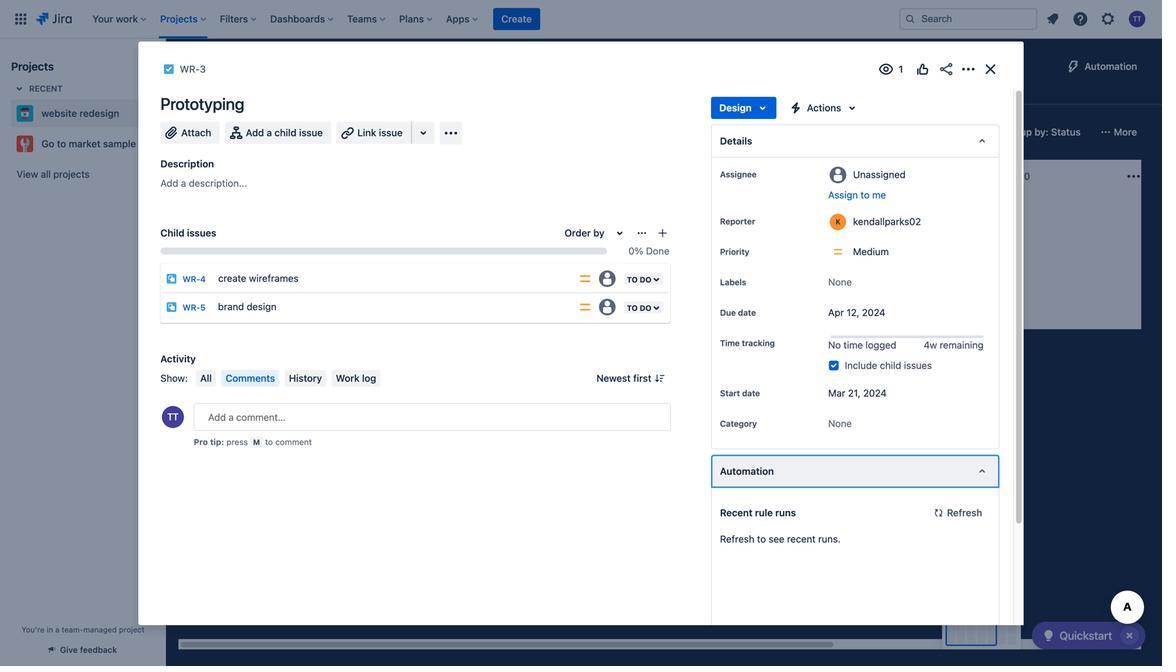 Task type: describe. For each thing, give the bounding box(es) containing it.
4w remaining
[[924, 340, 984, 351]]

add app image
[[443, 125, 460, 142]]

me
[[873, 189, 887, 201]]

0 inside prototyping 'dialog'
[[629, 245, 635, 257]]

include
[[845, 360, 878, 371]]

create child image
[[657, 228, 669, 239]]

complete
[[204, 172, 247, 181]]

due
[[720, 308, 736, 318]]

website redesign
[[42, 108, 119, 119]]

work log
[[336, 373, 376, 384]]

child
[[161, 227, 185, 239]]

order
[[565, 227, 591, 239]]

0 vertical spatial mar
[[612, 254, 630, 263]]

wr- for 5
[[183, 303, 200, 313]]

1 vertical spatial task image
[[390, 235, 401, 246]]

medium
[[854, 246, 889, 257]]

medium image
[[540, 235, 551, 246]]

wr- for 3
[[180, 63, 200, 75]]

due date: 20 march 2024 image
[[588, 253, 599, 264]]

link web pages and more image
[[415, 125, 432, 141]]

child issues
[[161, 227, 216, 239]]

order by button
[[557, 222, 634, 244]]

1 vertical spatial prototyping
[[781, 207, 833, 219]]

to for assign
[[861, 189, 870, 201]]

due date
[[720, 308, 756, 318]]

project
[[119, 626, 145, 635]]

create wireframes link
[[213, 265, 573, 293]]

2024 for mar 21, 2024
[[864, 388, 887, 399]]

wr-4 link
[[183, 274, 206, 284]]

20 mar
[[599, 254, 630, 263]]

show:
[[161, 373, 188, 384]]

you're in a team-managed project
[[22, 626, 145, 635]]

issue type: sub-task image
[[166, 302, 177, 313]]

issues link
[[748, 80, 783, 105]]

details
[[720, 135, 753, 147]]

category
[[720, 419, 758, 429]]

apr 12, 2024
[[829, 307, 886, 318]]

assign to me button
[[829, 188, 986, 202]]

logged
[[866, 340, 897, 351]]

team-
[[62, 626, 83, 635]]

none for labels
[[829, 277, 852, 288]]

give feedback button
[[41, 639, 125, 661]]

include child issues
[[845, 360, 933, 371]]

description
[[161, 158, 214, 170]]

21,
[[849, 388, 861, 399]]

date for apr 12, 2024
[[738, 308, 756, 318]]

link issue button
[[337, 122, 413, 144]]

market
[[69, 138, 101, 150]]

wr-1 link
[[212, 235, 234, 247]]

brand design
[[218, 301, 277, 313]]

20
[[599, 254, 610, 263]]

prototyping dialog
[[138, 42, 1024, 667]]

task image for wr-2
[[586, 271, 597, 282]]

mar inside prototyping 'dialog'
[[829, 388, 846, 399]]

2 vertical spatial a
[[55, 626, 60, 635]]

pro
[[194, 437, 208, 447]]

summary link
[[183, 80, 232, 105]]

brand
[[218, 301, 244, 313]]

you're
[[22, 626, 44, 635]]

wireframes
[[249, 273, 299, 284]]

work
[[336, 373, 360, 384]]

create wireframes
[[218, 273, 299, 284]]

collapse recent projects image
[[11, 80, 28, 97]]

0 % done
[[629, 245, 670, 257]]

website
[[42, 108, 77, 119]]

copy link to issue image
[[203, 63, 214, 74]]

assign
[[829, 189, 859, 201]]

all
[[41, 169, 51, 180]]

view all projects
[[17, 169, 90, 180]]

recent
[[29, 84, 63, 93]]

all button
[[196, 370, 216, 387]]

summary
[[186, 87, 229, 98]]

a for description...
[[181, 178, 186, 189]]

design
[[720, 102, 752, 114]]

start
[[720, 389, 740, 398]]

Search board text field
[[184, 123, 289, 142]]

a for child
[[267, 127, 272, 138]]

automation inside prototyping 'dialog'
[[720, 466, 774, 477]]

primary element
[[8, 0, 889, 38]]

in
[[47, 626, 53, 635]]

wr-2
[[602, 272, 625, 282]]

vote options: no one has voted for this issue yet. image
[[915, 61, 932, 78]]

create banner
[[0, 0, 1163, 39]]

comment
[[275, 437, 312, 447]]

priority: medium image for design
[[579, 300, 593, 314]]

automation button
[[1060, 55, 1146, 78]]

unassigned
[[854, 169, 906, 180]]

wr- for 4
[[183, 274, 200, 284]]

by
[[594, 227, 605, 239]]

attach button
[[161, 122, 220, 144]]

reporter
[[720, 217, 756, 226]]

quickstart
[[1060, 630, 1113, 643]]

new
[[713, 88, 732, 97]]

dismiss quickstart image
[[1119, 625, 1141, 647]]

apr
[[829, 307, 845, 318]]

sample
[[103, 138, 136, 150]]

comments
[[226, 373, 275, 384]]

tracking
[[742, 338, 775, 348]]

12,
[[847, 307, 860, 318]]

mar 21, 2024
[[829, 388, 887, 399]]

check image
[[1041, 628, 1058, 644]]

Search field
[[900, 8, 1038, 30]]



Task type: vqa. For each thing, say whether or not it's contained in the screenshot.
list item
no



Task type: locate. For each thing, give the bounding box(es) containing it.
to right go
[[57, 138, 66, 150]]

0 vertical spatial date
[[738, 308, 756, 318]]

1 horizontal spatial mar
[[829, 388, 846, 399]]

automation image
[[1066, 58, 1083, 75]]

task image
[[163, 64, 174, 75], [390, 235, 401, 246]]

2 horizontal spatial a
[[267, 127, 272, 138]]

0 horizontal spatial issue
[[299, 127, 323, 138]]

issues right child
[[187, 227, 216, 239]]

log
[[362, 373, 376, 384]]

task image left wr-3 'link'
[[163, 64, 174, 75]]

0 horizontal spatial add
[[161, 178, 178, 189]]

actions image
[[961, 61, 977, 78]]

date for mar 21, 2024
[[743, 389, 761, 398]]

1 vertical spatial priority: medium image
[[579, 300, 593, 314]]

prototyping down the assign
[[781, 207, 833, 219]]

a
[[267, 127, 272, 138], [181, 178, 186, 189], [55, 626, 60, 635]]

4
[[200, 274, 206, 284]]

0 horizontal spatial issues
[[187, 227, 216, 239]]

none for category
[[829, 418, 852, 429]]

add for add a description...
[[161, 178, 178, 189]]

wr- down due date: 20 march 2024 element on the right top of page
[[602, 272, 620, 282]]

newest first button
[[589, 370, 671, 387]]

1 vertical spatial add
[[161, 178, 178, 189]]

wr- right issue type: sub-task image at top
[[183, 274, 200, 284]]

1 issue from the left
[[299, 127, 323, 138]]

menu bar
[[193, 370, 383, 387]]

none down 21,
[[829, 418, 852, 429]]

1 horizontal spatial issue
[[379, 127, 403, 138]]

2024 right 21,
[[864, 388, 887, 399]]

%
[[635, 245, 644, 257]]

tab
[[243, 80, 275, 105]]

issue left add people icon
[[299, 127, 323, 138]]

1 vertical spatial date
[[743, 389, 761, 398]]

show subtasks image
[[815, 271, 831, 288]]

2 vertical spatial to
[[265, 437, 273, 447]]

give
[[60, 645, 78, 655]]

0 vertical spatial 1
[[825, 171, 830, 182]]

1 horizontal spatial task image
[[390, 235, 401, 246]]

add people image
[[356, 124, 372, 141]]

issue right link
[[379, 127, 403, 138]]

1 up create
[[230, 236, 234, 246]]

design
[[247, 301, 277, 313]]

to inside button
[[861, 189, 870, 201]]

1 horizontal spatial to
[[265, 437, 273, 447]]

1 horizontal spatial add
[[246, 127, 264, 138]]

give feedback
[[60, 645, 117, 655]]

to left me
[[861, 189, 870, 201]]

1 horizontal spatial child
[[881, 360, 902, 371]]

task image down due date: 20 march 2024 image
[[586, 271, 597, 282]]

2024
[[863, 307, 886, 318], [864, 388, 887, 399]]

wr-3 link
[[180, 61, 206, 78]]

1 vertical spatial issues
[[905, 360, 933, 371]]

more information about this user image
[[830, 214, 847, 230]]

wr- left the "copy link to issue" "image"
[[180, 63, 200, 75]]

issues
[[187, 227, 216, 239], [905, 360, 933, 371]]

go
[[42, 138, 54, 150]]

start date
[[720, 389, 761, 398]]

activity
[[161, 353, 196, 365]]

2 issue from the left
[[379, 127, 403, 138]]

1 horizontal spatial automation
[[1085, 61, 1138, 72]]

wr- right issue type: sub-task icon
[[183, 303, 200, 313]]

0 horizontal spatial task image
[[163, 64, 174, 75]]

1 horizontal spatial 1
[[825, 171, 830, 182]]

issues
[[751, 87, 780, 98]]

link issue
[[358, 127, 403, 138]]

Add a comment… field
[[194, 404, 671, 431]]

automation
[[1085, 61, 1138, 72], [720, 466, 774, 477]]

issue type: sub-task image
[[166, 273, 177, 284]]

wr-5 link
[[183, 303, 206, 313]]

wr-4
[[183, 274, 206, 284]]

1 vertical spatial child
[[881, 360, 902, 371]]

automation down category
[[720, 466, 774, 477]]

priority: medium image
[[579, 272, 593, 286], [579, 300, 593, 314]]

0 horizontal spatial 0
[[629, 245, 635, 257]]

to right m
[[265, 437, 273, 447]]

1 vertical spatial task image
[[586, 271, 597, 282]]

0 vertical spatial task image
[[163, 64, 174, 75]]

a inside button
[[267, 127, 272, 138]]

mar left 21,
[[829, 388, 846, 399]]

0 vertical spatial automation
[[1085, 61, 1138, 72]]

date
[[738, 308, 756, 318], [743, 389, 761, 398]]

automation right automation image at the right top of page
[[1085, 61, 1138, 72]]

create button inside primary 'element'
[[493, 8, 541, 30]]

0 horizontal spatial prototyping
[[161, 94, 244, 114]]

press
[[227, 437, 248, 447]]

issue
[[299, 127, 323, 138], [379, 127, 403, 138]]

1 horizontal spatial prototyping
[[781, 207, 833, 219]]

0 vertical spatial none
[[829, 277, 852, 288]]

newest first
[[597, 373, 652, 384]]

task image
[[195, 235, 206, 246], [586, 271, 597, 282]]

1 vertical spatial a
[[181, 178, 186, 189]]

1 horizontal spatial issues
[[905, 360, 933, 371]]

due date: 20 march 2024 element
[[588, 253, 630, 264]]

testing 0
[[985, 171, 1031, 182]]

to for go
[[57, 138, 66, 150]]

date right start
[[743, 389, 761, 398]]

0 vertical spatial to
[[57, 138, 66, 150]]

2024 for apr 12, 2024
[[863, 307, 886, 318]]

child inside button
[[275, 127, 297, 138]]

done
[[646, 245, 670, 257]]

add inside button
[[246, 127, 264, 138]]

add up complete
[[246, 127, 264, 138]]

attach
[[181, 127, 211, 138]]

0 horizontal spatial mar
[[612, 254, 630, 263]]

menu bar containing all
[[193, 370, 383, 387]]

1 vertical spatial none
[[829, 418, 852, 429]]

go to market sample
[[42, 138, 136, 150]]

date right due
[[738, 308, 756, 318]]

0 vertical spatial task image
[[195, 235, 206, 246]]

history
[[289, 373, 322, 384]]

2
[[620, 272, 625, 282]]

1 priority: medium image from the top
[[579, 272, 593, 286]]

1 vertical spatial to
[[861, 189, 870, 201]]

wr- up create
[[212, 236, 230, 246]]

1 vertical spatial mar
[[829, 388, 846, 399]]

task image left wr-1 link
[[195, 235, 206, 246]]

due date: 20 march 2024 image
[[588, 253, 599, 264]]

1 vertical spatial 1
[[230, 236, 234, 246]]

2 priority: medium image from the top
[[579, 300, 593, 314]]

tab list
[[174, 80, 1013, 105]]

0 vertical spatial prototyping
[[161, 94, 244, 114]]

add a child issue
[[246, 127, 323, 138]]

0 horizontal spatial a
[[55, 626, 60, 635]]

4w
[[924, 340, 938, 351]]

0 horizontal spatial child
[[275, 127, 297, 138]]

2024 right 12,
[[863, 307, 886, 318]]

none up apr
[[829, 277, 852, 288]]

search image
[[905, 13, 916, 25]]

priority: medium image down due date: 20 march 2024 icon
[[579, 300, 593, 314]]

priority: medium image for wireframes
[[579, 272, 593, 286]]

wr-
[[180, 63, 200, 75], [212, 236, 230, 246], [602, 272, 620, 282], [183, 274, 200, 284], [183, 303, 200, 313]]

order by
[[565, 227, 605, 239]]

jira image
[[36, 11, 72, 27], [36, 11, 72, 27]]

wr-2 link
[[602, 271, 625, 283]]

time tracking
[[720, 338, 775, 348]]

priority: medium image down due date: 20 march 2024 image
[[579, 272, 593, 286]]

automation element
[[711, 455, 1000, 488]]

details element
[[711, 125, 1000, 158]]

1 up the assign
[[825, 171, 830, 182]]

add down description
[[161, 178, 178, 189]]

prototyping inside 'dialog'
[[161, 94, 244, 114]]

add a child issue button
[[225, 122, 331, 144]]

no time logged
[[829, 340, 897, 351]]

view
[[17, 169, 38, 180]]

prototyping up 'attach' at the top of page
[[161, 94, 244, 114]]

wr-5
[[183, 303, 206, 313]]

issue actions image
[[637, 228, 648, 239]]

1 vertical spatial 0
[[629, 245, 635, 257]]

1 horizontal spatial 0
[[1025, 171, 1031, 182]]

wr- for 2
[[602, 272, 620, 282]]

brand design link
[[213, 293, 573, 321]]

0 horizontal spatial 1
[[230, 236, 234, 246]]

0 vertical spatial priority: medium image
[[579, 272, 593, 286]]

feedback
[[80, 645, 117, 655]]

0 vertical spatial 2024
[[863, 307, 886, 318]]

0 vertical spatial issues
[[187, 227, 216, 239]]

0 horizontal spatial task image
[[195, 235, 206, 246]]

wr-3
[[180, 63, 206, 75]]

menu bar inside prototyping 'dialog'
[[193, 370, 383, 387]]

add a description...
[[161, 178, 247, 189]]

medium image
[[735, 271, 746, 282]]

3
[[200, 63, 206, 75]]

new link
[[644, 80, 737, 105]]

priority
[[720, 247, 750, 257]]

remaining
[[940, 340, 984, 351]]

actions
[[808, 102, 842, 114]]

wr-1
[[212, 236, 234, 246]]

0 vertical spatial add
[[246, 127, 264, 138]]

tip:
[[210, 437, 224, 447]]

0 horizontal spatial to
[[57, 138, 66, 150]]

testing
[[985, 172, 1019, 181]]

to
[[57, 138, 66, 150], [861, 189, 870, 201], [265, 437, 273, 447]]

task image for wr-1
[[195, 235, 206, 246]]

tab list containing summary
[[174, 80, 1013, 105]]

automation inside button
[[1085, 61, 1138, 72]]

2 none from the top
[[829, 418, 852, 429]]

description...
[[189, 178, 247, 189]]

add for add a child issue
[[246, 127, 264, 138]]

0 vertical spatial a
[[267, 127, 272, 138]]

issue inside 'link issue' button
[[379, 127, 403, 138]]

task image up create wireframes link
[[390, 235, 401, 246]]

no
[[829, 340, 841, 351]]

wr- for 1
[[212, 236, 230, 246]]

issues down 4w on the right bottom of the page
[[905, 360, 933, 371]]

0 vertical spatial child
[[275, 127, 297, 138]]

actions button
[[783, 97, 867, 119]]

mar right 20
[[612, 254, 630, 263]]

1 horizontal spatial task image
[[586, 271, 597, 282]]

create inside button
[[502, 13, 532, 25]]

work log button
[[332, 370, 381, 387]]

1 vertical spatial automation
[[720, 466, 774, 477]]

0
[[1025, 171, 1031, 182], [629, 245, 635, 257]]

first
[[634, 373, 652, 384]]

projects
[[11, 60, 54, 73]]

pro tip: press m to comment
[[194, 437, 312, 447]]

website redesign link
[[11, 100, 150, 127]]

time
[[844, 340, 864, 351]]

wr- inside 'link'
[[180, 63, 200, 75]]

1 none from the top
[[829, 277, 852, 288]]

1 horizontal spatial a
[[181, 178, 186, 189]]

1 vertical spatial 2024
[[864, 388, 887, 399]]

high image
[[345, 235, 356, 246]]

time
[[720, 338, 740, 348]]

labels
[[720, 278, 747, 287]]

5
[[200, 303, 206, 313]]

managed
[[83, 626, 117, 635]]

create
[[218, 273, 247, 284]]

close image
[[983, 61, 1000, 78]]

2 horizontal spatial to
[[861, 189, 870, 201]]

child
[[275, 127, 297, 138], [881, 360, 902, 371]]

issue inside add a child issue button
[[299, 127, 323, 138]]

0 horizontal spatial automation
[[720, 466, 774, 477]]

0 vertical spatial 0
[[1025, 171, 1031, 182]]



